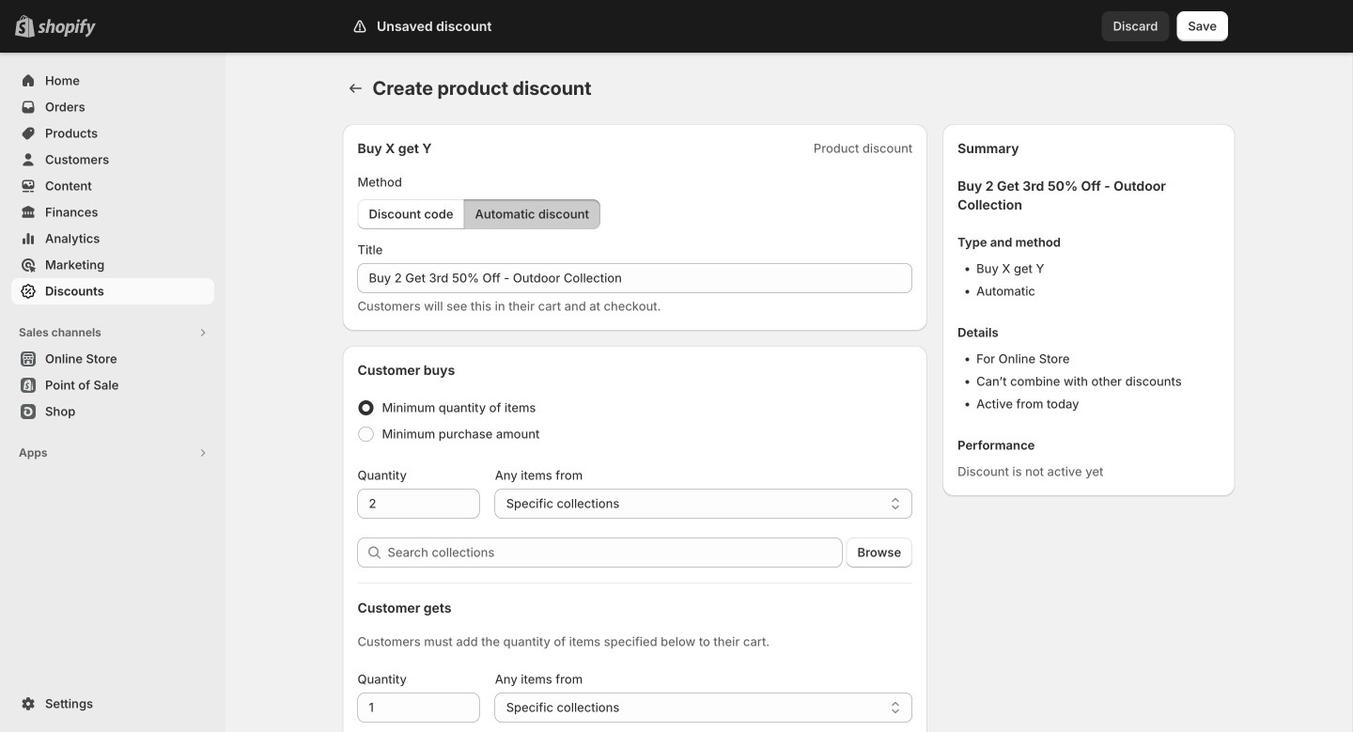 Task type: vqa. For each thing, say whether or not it's contained in the screenshot.
text field
yes



Task type: describe. For each thing, give the bounding box(es) containing it.
shopify image
[[38, 19, 96, 37]]



Task type: locate. For each thing, give the bounding box(es) containing it.
None text field
[[358, 263, 913, 293]]

None text field
[[358, 489, 480, 519], [358, 693, 480, 723], [358, 489, 480, 519], [358, 693, 480, 723]]

Search collections text field
[[388, 538, 843, 568]]



